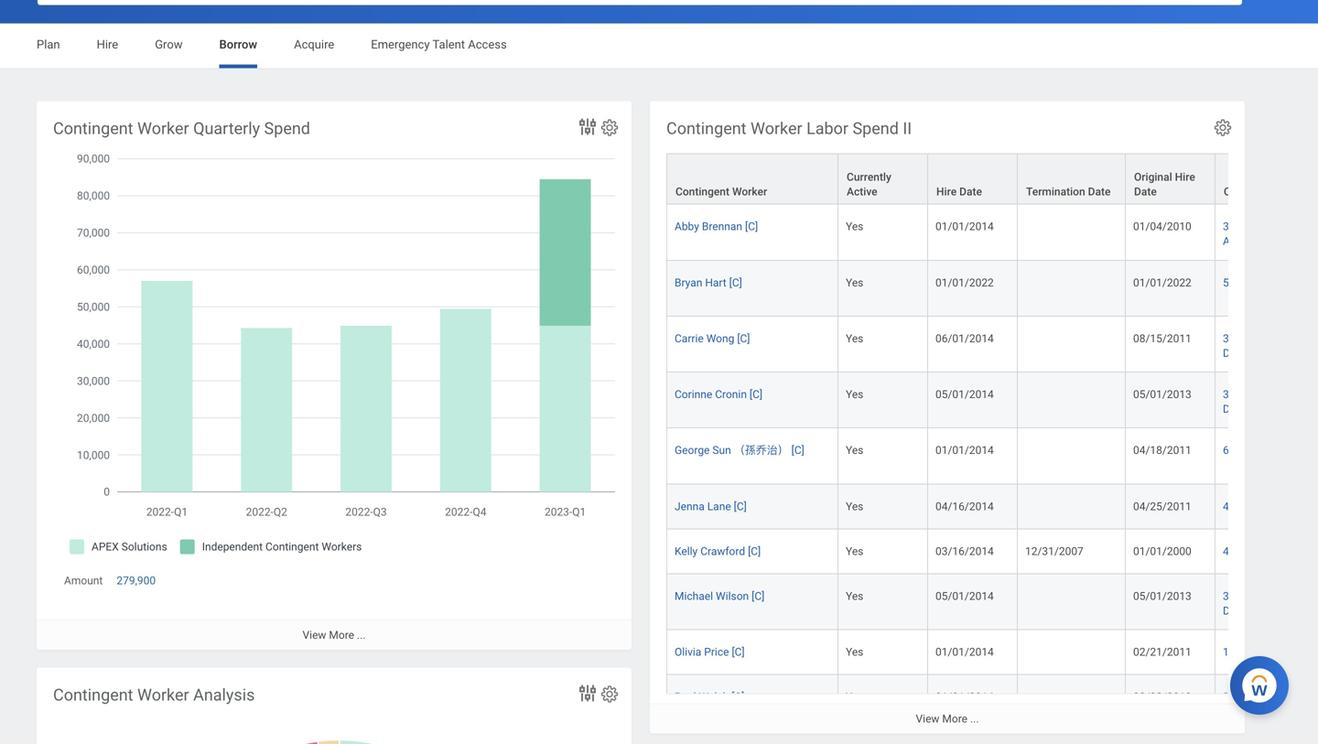 Task type: vqa. For each thing, say whether or not it's contained in the screenshot.


Task type: locate. For each thing, give the bounding box(es) containing it.
33100 global suppo down 10000 office of ceo on the bottom of page
[[1223, 691, 1318, 718]]

spend right the quarterly
[[264, 119, 310, 138]]

date left the termination
[[959, 185, 982, 198]]

3 r&d from the top
[[1257, 590, 1277, 603]]

[c] for abby brennan [c]
[[745, 220, 758, 233]]

41300 recruiting
[[1223, 545, 1306, 558]]

hire date column header
[[928, 153, 1018, 206]]

5 yes from the top
[[846, 444, 864, 457]]

cell for carrie wong [c]
[[1018, 317, 1126, 373]]

row containing paul walsh [c]
[[666, 675, 1318, 731]]

0 vertical spatial -
[[1280, 332, 1283, 345]]

06/01/2014
[[936, 332, 994, 345]]

more
[[329, 629, 354, 642], [942, 713, 968, 726]]

32300 r&d - produc link for corinne cronin [c]
[[1223, 385, 1318, 416]]

1 vertical spatial 05/01/2014
[[936, 590, 994, 603]]

6 row from the top
[[666, 429, 1318, 485]]

32300 down 51220
[[1223, 332, 1254, 345]]

[c] right （孫乔治）
[[792, 444, 805, 457]]

2 yes from the top
[[846, 276, 864, 289]]

contingent for contingent worker labor spend ii
[[666, 119, 747, 138]]

[c] inside abby brennan [c] 'link'
[[745, 220, 758, 233]]

suppo down ceo
[[1291, 691, 1318, 704]]

corinne
[[675, 388, 712, 401]]

01/01/2022 up 06/01/2014
[[936, 276, 994, 289]]

3 produc from the top
[[1286, 590, 1318, 603]]

contingent
[[53, 119, 133, 138], [666, 119, 747, 138], [676, 185, 730, 198], [53, 686, 133, 705]]

4 cell from the top
[[1018, 373, 1126, 429]]

configure and view chart data image left configure contingent worker analysis icon
[[577, 682, 599, 704]]

0 vertical spatial ...
[[357, 629, 366, 642]]

03/16/2014
[[936, 545, 994, 558]]

global
[[1257, 220, 1288, 233], [1257, 276, 1288, 289], [1257, 691, 1288, 704]]

0 vertical spatial 05/01/2013
[[1133, 388, 1192, 401]]

[c] right walsh
[[732, 691, 745, 704]]

2 01/01/2014 from the top
[[936, 444, 994, 457]]

（孫乔治）
[[734, 444, 789, 457]]

date down original
[[1134, 185, 1157, 198]]

worker inside contingent worker quarterly spend element
[[137, 119, 189, 138]]

0 horizontal spatial 01/01/2022
[[936, 276, 994, 289]]

global for 08/02/2010
[[1257, 691, 1288, 704]]

hire
[[97, 38, 118, 51], [1175, 171, 1195, 184], [936, 185, 957, 198]]

row containing currently active
[[666, 153, 1318, 206]]

4 yes from the top
[[846, 388, 864, 401]]

view more ... for contingent worker labor spend ii
[[916, 713, 979, 726]]

33100
[[1223, 220, 1254, 233], [1223, 691, 1254, 704]]

2 r&d from the top
[[1257, 388, 1277, 401]]

51220
[[1223, 276, 1254, 289]]

41300
[[1223, 545, 1254, 558]]

33100 down cost
[[1223, 220, 1254, 233]]

row containing abby brennan [c]
[[666, 205, 1318, 261]]

2 vertical spatial 32300 r&d - produc
[[1223, 590, 1318, 617]]

date inside 'column header'
[[1088, 185, 1111, 198]]

view more ... for contingent worker quarterly spend
[[303, 629, 366, 642]]

1 33100 from the top
[[1223, 220, 1254, 233]]

r&d down 41300 recruiting
[[1257, 590, 1277, 603]]

amount
[[64, 575, 103, 587]]

0 vertical spatial configure and view chart data image
[[577, 116, 599, 138]]

[c] for bryan hart [c]
[[729, 276, 742, 289]]

2 vertical spatial 32300
[[1223, 590, 1254, 603]]

worker up brennan
[[732, 185, 767, 198]]

2 horizontal spatial hire
[[1175, 171, 1195, 184]]

33100 global suppo link
[[1223, 217, 1318, 248], [1223, 687, 1318, 718]]

view more ... link
[[37, 620, 632, 650], [650, 704, 1245, 734]]

32300 r&d - produc link up 61210 internal syste link
[[1223, 385, 1318, 416]]

view inside contingent worker labor spend ii element
[[916, 713, 940, 726]]

05/01/2013 down 01/01/2000
[[1133, 590, 1192, 603]]

hire right "plan"
[[97, 38, 118, 51]]

2 32300 from the top
[[1223, 388, 1254, 401]]

61210
[[1223, 444, 1254, 457]]

1 configure and view chart data image from the top
[[577, 116, 599, 138]]

01/01/2022 down 01/04/2010
[[1133, 276, 1192, 289]]

0 vertical spatial r&d
[[1257, 332, 1277, 345]]

row containing kelly crawford [c]
[[666, 529, 1318, 574]]

02/21/2011
[[1133, 646, 1192, 659]]

2 05/01/2014 from the top
[[936, 590, 994, 603]]

0 vertical spatial 32300 r&d - produc link
[[1223, 329, 1318, 360]]

suppo up financ
[[1291, 220, 1318, 233]]

8 yes from the top
[[846, 590, 864, 603]]

configure and view chart data image for contingent worker analysis
[[577, 682, 599, 704]]

michael wilson [c]
[[675, 590, 765, 603]]

operation
[[1274, 500, 1318, 513]]

9 yes from the top
[[846, 646, 864, 659]]

[c] right wong
[[737, 332, 750, 345]]

1 vertical spatial 05/01/2013
[[1133, 590, 1192, 603]]

1 - from the top
[[1280, 332, 1283, 345]]

worker inside contingent worker analysis element
[[137, 686, 189, 705]]

george sun （孫乔治） [c]
[[675, 444, 805, 457]]

0 vertical spatial suppo
[[1291, 220, 1318, 233]]

date inside popup button
[[959, 185, 982, 198]]

corinne cronin [c]
[[675, 388, 763, 401]]

4 row from the top
[[666, 317, 1318, 373]]

suppo for 08/02/2010
[[1291, 691, 1318, 704]]

1 spend from the left
[[264, 119, 310, 138]]

1 01/01/2014 from the top
[[936, 220, 994, 233]]

original hire date column header
[[1126, 153, 1216, 206]]

32300 r&d - produc for corinne cronin [c]
[[1223, 388, 1318, 416]]

2 configure and view chart data image from the top
[[577, 682, 599, 704]]

- down 51220 global financ
[[1280, 332, 1283, 345]]

[c] right crawford
[[748, 545, 761, 558]]

configure and view chart data image
[[577, 116, 599, 138], [577, 682, 599, 704]]

row containing olivia price [c]
[[666, 630, 1318, 675]]

1 vertical spatial configure and view chart data image
[[577, 682, 599, 704]]

33100 global suppo link down 10000 office of ceo on the bottom of page
[[1223, 687, 1318, 718]]

0 horizontal spatial view more ...
[[303, 629, 366, 642]]

... for contingent worker quarterly spend
[[357, 629, 366, 642]]

[c] right 'cronin'
[[750, 388, 763, 401]]

[c] right wilson
[[752, 590, 765, 603]]

1 vertical spatial 32300 r&d - produc link
[[1223, 385, 1318, 416]]

3 yes from the top
[[846, 332, 864, 345]]

1 33100 global suppo link from the top
[[1223, 217, 1318, 248]]

[c] inside carrie wong [c] link
[[737, 332, 750, 345]]

5 row from the top
[[666, 373, 1318, 429]]

0 vertical spatial more
[[329, 629, 354, 642]]

borrow
[[219, 38, 257, 51]]

0 horizontal spatial view more ... link
[[37, 620, 632, 650]]

produc
[[1286, 332, 1318, 345], [1286, 388, 1318, 401], [1286, 590, 1318, 603]]

produc down financ
[[1286, 332, 1318, 345]]

1 horizontal spatial view more ...
[[916, 713, 979, 726]]

cell for corinne cronin [c]
[[1018, 373, 1126, 429]]

r&d down 51220 global financ
[[1257, 332, 1277, 345]]

33100 global suppo for 01/04/2010
[[1223, 220, 1318, 248]]

1 horizontal spatial view more ... link
[[650, 704, 1245, 734]]

3 date from the left
[[1134, 185, 1157, 198]]

[c] inside corinne cronin [c] link
[[750, 388, 763, 401]]

[c] right the price
[[732, 646, 745, 659]]

worker for contingent worker analysis
[[137, 686, 189, 705]]

2 vertical spatial produc
[[1286, 590, 1318, 603]]

1 horizontal spatial spend
[[853, 119, 899, 138]]

wong
[[706, 332, 735, 345]]

1 horizontal spatial view
[[916, 713, 940, 726]]

view more ... inside contingent worker labor spend ii element
[[916, 713, 979, 726]]

1 vertical spatial view more ...
[[916, 713, 979, 726]]

7 cell from the top
[[1018, 574, 1126, 630]]

10 yes from the top
[[846, 691, 864, 704]]

contingent for contingent worker
[[676, 185, 730, 198]]

1 horizontal spatial ...
[[970, 713, 979, 726]]

1 vertical spatial suppo
[[1291, 691, 1318, 704]]

2 vertical spatial global
[[1257, 691, 1288, 704]]

suppo for 01/04/2010
[[1291, 220, 1318, 233]]

configure contingent worker quarterly spend image
[[600, 118, 620, 138]]

global down "center"
[[1257, 220, 1288, 233]]

... for contingent worker labor spend ii
[[970, 713, 979, 726]]

32300 r&d - produc up 61210 internal syste link
[[1223, 388, 1318, 416]]

32300 r&d - produc link up 10000 office of ceo link
[[1223, 586, 1318, 617]]

more for contingent worker labor spend ii
[[942, 713, 968, 726]]

yes for corinne cronin [c]
[[846, 388, 864, 401]]

of
[[1288, 646, 1298, 659]]

1 vertical spatial hire
[[1175, 171, 1195, 184]]

view
[[303, 629, 326, 642], [916, 713, 940, 726]]

cost
[[1224, 185, 1247, 198]]

spend
[[264, 119, 310, 138], [853, 119, 899, 138]]

33100 global suppo
[[1223, 220, 1318, 248], [1223, 691, 1318, 718]]

0 vertical spatial global
[[1257, 220, 1288, 233]]

1 vertical spatial more
[[942, 713, 968, 726]]

3 01/01/2014 from the top
[[936, 646, 994, 659]]

32300 r&d - produc link
[[1223, 329, 1318, 360], [1223, 385, 1318, 416], [1223, 586, 1318, 617]]

olivia
[[675, 646, 702, 659]]

worker for contingent worker
[[732, 185, 767, 198]]

worker inside contingent worker popup button
[[732, 185, 767, 198]]

2 vertical spatial 32300 r&d - produc link
[[1223, 586, 1318, 617]]

2 suppo from the top
[[1291, 691, 1318, 704]]

produc down recruiting
[[1286, 590, 1318, 603]]

0 vertical spatial view
[[303, 629, 326, 642]]

quarterly
[[193, 119, 260, 138]]

0 vertical spatial view more ... link
[[37, 620, 632, 650]]

32300 up 61210
[[1223, 388, 1254, 401]]

1 global from the top
[[1257, 220, 1288, 233]]

hire inside tab list
[[97, 38, 118, 51]]

1 vertical spatial 32300 r&d - produc
[[1223, 388, 1318, 416]]

2 vertical spatial -
[[1280, 590, 1283, 603]]

currently active button
[[839, 154, 927, 204]]

view inside contingent worker quarterly spend element
[[303, 629, 326, 642]]

hire date
[[936, 185, 982, 198]]

carrie
[[675, 332, 704, 345]]

2 - from the top
[[1280, 388, 1283, 401]]

yes for michael wilson [c]
[[846, 590, 864, 603]]

1 32300 r&d - produc from the top
[[1223, 332, 1318, 360]]

33100 global suppo link for 08/02/2010
[[1223, 687, 1318, 718]]

1 vertical spatial 32300
[[1223, 388, 1254, 401]]

2 row from the top
[[666, 205, 1318, 261]]

[c] inside jenna lane [c] link
[[734, 500, 747, 513]]

01/01/2014 for 08/02/2010
[[936, 691, 994, 704]]

32300 r&d - produc up 10000 office of ceo link
[[1223, 590, 1318, 617]]

[c] for paul walsh [c]
[[732, 691, 745, 704]]

32300 down 41300
[[1223, 590, 1254, 603]]

hire for hire date
[[936, 185, 957, 198]]

- down recruiting
[[1280, 590, 1283, 603]]

9 cell from the top
[[1018, 675, 1126, 731]]

contingent worker quarterly spend element
[[37, 101, 632, 650]]

32300 r&d - produc link down 51220 global financ
[[1223, 329, 1318, 360]]

row containing george sun （孫乔治） [c]
[[666, 429, 1318, 485]]

worker for contingent worker labor spend ii
[[751, 119, 802, 138]]

termination date column header
[[1018, 153, 1126, 206]]

41500 hr operation link
[[1223, 497, 1318, 513]]

2 produc from the top
[[1286, 388, 1318, 401]]

emergency talent access
[[371, 38, 507, 51]]

crawford
[[700, 545, 745, 558]]

10 row from the top
[[666, 630, 1318, 675]]

hire inside original hire date
[[1175, 171, 1195, 184]]

1 vertical spatial 33100
[[1223, 691, 1254, 704]]

2 horizontal spatial date
[[1134, 185, 1157, 198]]

7 row from the top
[[666, 485, 1318, 529]]

configure and view chart data image for contingent worker quarterly spend
[[577, 116, 599, 138]]

hire for hire
[[97, 38, 118, 51]]

hire right original
[[1175, 171, 1195, 184]]

1 horizontal spatial hire
[[936, 185, 957, 198]]

suppo
[[1291, 220, 1318, 233], [1291, 691, 1318, 704]]

... inside contingent worker quarterly spend element
[[357, 629, 366, 642]]

[c] right brennan
[[745, 220, 758, 233]]

2 32300 r&d - produc link from the top
[[1223, 385, 1318, 416]]

1 05/01/2014 from the top
[[936, 388, 994, 401]]

r&d up 61210 internal syste link
[[1257, 388, 1277, 401]]

[c] inside kelly crawford [c] link
[[748, 545, 761, 558]]

more inside contingent worker quarterly spend element
[[329, 629, 354, 642]]

33100 global suppo down "center"
[[1223, 220, 1318, 248]]

1 vertical spatial global
[[1257, 276, 1288, 289]]

[c] inside "paul walsh [c]" link
[[732, 691, 745, 704]]

61210 internal syste
[[1223, 444, 1318, 457]]

05/01/2014 down 06/01/2014
[[936, 388, 994, 401]]

1 vertical spatial 33100 global suppo
[[1223, 691, 1318, 718]]

date inside original hire date
[[1134, 185, 1157, 198]]

3 global from the top
[[1257, 691, 1288, 704]]

2 cell from the top
[[1018, 261, 1126, 317]]

1 vertical spatial ...
[[970, 713, 979, 726]]

cell for olivia price [c]
[[1018, 630, 1126, 675]]

global down office
[[1257, 691, 1288, 704]]

3 row from the top
[[666, 261, 1318, 317]]

contingent worker
[[676, 185, 767, 198]]

0 vertical spatial produc
[[1286, 332, 1318, 345]]

jenna
[[675, 500, 705, 513]]

33100 down "10000"
[[1223, 691, 1254, 704]]

05/01/2014 for corinne cronin [c]
[[936, 388, 994, 401]]

32300
[[1223, 332, 1254, 345], [1223, 388, 1254, 401], [1223, 590, 1254, 603]]

32300 r&d - produc down 51220 global financ
[[1223, 332, 1318, 360]]

1 r&d from the top
[[1257, 332, 1277, 345]]

1 vertical spatial -
[[1280, 388, 1283, 401]]

center
[[1249, 185, 1282, 198]]

05/01/2013 for corinne cronin [c]
[[1133, 388, 1192, 401]]

1 cell from the top
[[1018, 205, 1126, 261]]

0 horizontal spatial ...
[[357, 629, 366, 642]]

yes
[[846, 220, 864, 233], [846, 276, 864, 289], [846, 332, 864, 345], [846, 388, 864, 401], [846, 444, 864, 457], [846, 500, 864, 513], [846, 545, 864, 558], [846, 590, 864, 603], [846, 646, 864, 659], [846, 691, 864, 704]]

1 produc from the top
[[1286, 332, 1318, 345]]

1 32300 r&d - produc link from the top
[[1223, 329, 1318, 360]]

12/31/2007
[[1025, 545, 1084, 558]]

[c] inside the olivia price [c] link
[[732, 646, 745, 659]]

9 row from the top
[[666, 574, 1318, 630]]

0 vertical spatial 32300 r&d - produc
[[1223, 332, 1318, 360]]

global left financ
[[1257, 276, 1288, 289]]

...
[[357, 629, 366, 642], [970, 713, 979, 726]]

spend left the ii
[[853, 119, 899, 138]]

tab list containing plan
[[18, 24, 1300, 68]]

cell
[[1018, 205, 1126, 261], [1018, 261, 1126, 317], [1018, 317, 1126, 373], [1018, 373, 1126, 429], [1018, 429, 1126, 485], [1018, 485, 1126, 529], [1018, 574, 1126, 630], [1018, 630, 1126, 675], [1018, 675, 1126, 731]]

1 vertical spatial view more ... link
[[650, 704, 1245, 734]]

0 horizontal spatial date
[[959, 185, 982, 198]]

configure and view chart data image left the "configure contingent worker quarterly spend" icon
[[577, 116, 599, 138]]

05/01/2013
[[1133, 388, 1192, 401], [1133, 590, 1192, 603]]

... inside contingent worker labor spend ii element
[[970, 713, 979, 726]]

4 01/01/2014 from the top
[[936, 691, 994, 704]]

produc for michael wilson [c]
[[1286, 590, 1318, 603]]

2 05/01/2013 from the top
[[1133, 590, 1192, 603]]

3 cell from the top
[[1018, 317, 1126, 373]]

produc up syste
[[1286, 388, 1318, 401]]

[c] inside the michael wilson [c] link
[[752, 590, 765, 603]]

original hire date button
[[1126, 154, 1215, 204]]

view more ... link for contingent worker labor spend ii
[[650, 704, 1245, 734]]

2 33100 global suppo link from the top
[[1223, 687, 1318, 718]]

8 row from the top
[[666, 529, 1318, 574]]

contingent worker button
[[667, 154, 838, 204]]

01/01/2022
[[936, 276, 994, 289], [1133, 276, 1192, 289]]

termination date
[[1026, 185, 1111, 198]]

[c] inside bryan hart [c] link
[[729, 276, 742, 289]]

7 yes from the top
[[846, 545, 864, 558]]

hire right currently active column header
[[936, 185, 957, 198]]

1 32300 from the top
[[1223, 332, 1254, 345]]

r&d
[[1257, 332, 1277, 345], [1257, 388, 1277, 401], [1257, 590, 1277, 603]]

[c] right the lane at the right of page
[[734, 500, 747, 513]]

05/01/2014
[[936, 388, 994, 401], [936, 590, 994, 603]]

hire inside hire date popup button
[[936, 185, 957, 198]]

worker left the quarterly
[[137, 119, 189, 138]]

0 horizontal spatial view
[[303, 629, 326, 642]]

date for termination date
[[1088, 185, 1111, 198]]

worker left labor
[[751, 119, 802, 138]]

05/01/2014 for michael wilson [c]
[[936, 590, 994, 603]]

1 yes from the top
[[846, 220, 864, 233]]

6 yes from the top
[[846, 500, 864, 513]]

1 horizontal spatial date
[[1088, 185, 1111, 198]]

row
[[666, 153, 1318, 206], [666, 205, 1318, 261], [666, 261, 1318, 317], [666, 317, 1318, 373], [666, 373, 1318, 429], [666, 429, 1318, 485], [666, 485, 1318, 529], [666, 529, 1318, 574], [666, 574, 1318, 630], [666, 630, 1318, 675], [666, 675, 1318, 731]]

worker left analysis
[[137, 686, 189, 705]]

1 vertical spatial produc
[[1286, 388, 1318, 401]]

2 33100 global suppo from the top
[[1223, 691, 1318, 718]]

5 cell from the top
[[1018, 429, 1126, 485]]

- for corinne cronin [c]
[[1280, 388, 1283, 401]]

3 32300 from the top
[[1223, 590, 1254, 603]]

1 vertical spatial view
[[916, 713, 940, 726]]

33100 global suppo link down "center"
[[1223, 217, 1318, 248]]

0 vertical spatial 32300
[[1223, 332, 1254, 345]]

[c]
[[745, 220, 758, 233], [729, 276, 742, 289], [737, 332, 750, 345], [750, 388, 763, 401], [792, 444, 805, 457], [734, 500, 747, 513], [748, 545, 761, 558], [752, 590, 765, 603], [732, 646, 745, 659], [732, 691, 745, 704]]

- up 61210 internal syste link
[[1280, 388, 1283, 401]]

view more ... inside contingent worker quarterly spend element
[[303, 629, 366, 642]]

2 32300 r&d - produc from the top
[[1223, 388, 1318, 416]]

0 horizontal spatial more
[[329, 629, 354, 642]]

0 horizontal spatial hire
[[97, 38, 118, 51]]

more inside contingent worker labor spend ii element
[[942, 713, 968, 726]]

[c] right "hart" on the right of page
[[729, 276, 742, 289]]

0 vertical spatial 33100 global suppo
[[1223, 220, 1318, 248]]

1 horizontal spatial more
[[942, 713, 968, 726]]

office
[[1257, 646, 1286, 659]]

3 32300 r&d - produc from the top
[[1223, 590, 1318, 617]]

1 vertical spatial r&d
[[1257, 388, 1277, 401]]

0 horizontal spatial spend
[[264, 119, 310, 138]]

2 vertical spatial hire
[[936, 185, 957, 198]]

1 vertical spatial 33100 global suppo link
[[1223, 687, 1318, 718]]

1 date from the left
[[959, 185, 982, 198]]

2 vertical spatial r&d
[[1257, 590, 1277, 603]]

contingent inside popup button
[[676, 185, 730, 198]]

1 suppo from the top
[[1291, 220, 1318, 233]]

11 row from the top
[[666, 675, 1318, 731]]

1 row from the top
[[666, 153, 1318, 206]]

05/01/2013 down 08/15/2011
[[1133, 388, 1192, 401]]

view for contingent worker labor spend ii
[[916, 713, 940, 726]]

cronin
[[715, 388, 747, 401]]

r&d for corinne cronin [c]
[[1257, 388, 1277, 401]]

2 date from the left
[[1088, 185, 1111, 198]]

0 vertical spatial 05/01/2014
[[936, 388, 994, 401]]

05/01/2014 down 03/16/2014
[[936, 590, 994, 603]]

financ
[[1291, 276, 1318, 289]]

tab list
[[18, 24, 1300, 68]]

3 - from the top
[[1280, 590, 1283, 603]]

0 vertical spatial 33100
[[1223, 220, 1254, 233]]

2 33100 from the top
[[1223, 691, 1254, 704]]

1 horizontal spatial 01/01/2022
[[1133, 276, 1192, 289]]

1 05/01/2013 from the top
[[1133, 388, 1192, 401]]

0 vertical spatial hire
[[97, 38, 118, 51]]

cell for paul walsh [c]
[[1018, 675, 1126, 731]]

0 vertical spatial view more ...
[[303, 629, 366, 642]]

8 cell from the top
[[1018, 630, 1126, 675]]

32300 r&d - produc link for carrie wong [c]
[[1223, 329, 1318, 360]]

3 32300 r&d - produc link from the top
[[1223, 586, 1318, 617]]

0 vertical spatial 33100 global suppo link
[[1223, 217, 1318, 248]]

cell for abby brennan [c]
[[1018, 205, 1126, 261]]

date right the termination
[[1088, 185, 1111, 198]]

row containing jenna lane [c]
[[666, 485, 1318, 529]]

51220 global financ link
[[1223, 273, 1318, 289]]

1 33100 global suppo from the top
[[1223, 220, 1318, 248]]

2 spend from the left
[[853, 119, 899, 138]]

01/01/2014 for 01/04/2010
[[936, 220, 994, 233]]



Task type: describe. For each thing, give the bounding box(es) containing it.
10000
[[1223, 646, 1254, 659]]

[c] for corinne cronin [c]
[[750, 388, 763, 401]]

syste
[[1296, 444, 1318, 457]]

original
[[1134, 171, 1172, 184]]

04/18/2011
[[1133, 444, 1192, 457]]

hire date button
[[928, 154, 1017, 204]]

corinne cronin [c] link
[[675, 385, 763, 401]]

279,900 button
[[117, 574, 158, 588]]

carrie wong [c]
[[675, 332, 750, 345]]

[c] for jenna lane [c]
[[734, 500, 747, 513]]

contingent worker column header
[[666, 153, 839, 206]]

termination date button
[[1018, 154, 1125, 204]]

analysis
[[193, 686, 255, 705]]

10000 office of ceo link
[[1223, 642, 1318, 659]]

contingent worker analysis
[[53, 686, 255, 705]]

sun
[[713, 444, 731, 457]]

contingent worker labor spend ii
[[666, 119, 912, 138]]

[c] for olivia price [c]
[[732, 646, 745, 659]]

price
[[704, 646, 729, 659]]

04/16/2014
[[936, 500, 994, 513]]

r&d for carrie wong [c]
[[1257, 332, 1277, 345]]

produc for corinne cronin [c]
[[1286, 388, 1318, 401]]

01/01/2014 for 02/21/2011
[[936, 646, 994, 659]]

01/04/2010
[[1133, 220, 1192, 233]]

currently active
[[847, 171, 891, 198]]

george
[[675, 444, 710, 457]]

kelly crawford [c]
[[675, 545, 761, 558]]

ceo
[[1301, 646, 1318, 659]]

view for contingent worker quarterly spend
[[303, 629, 326, 642]]

configure contingent worker labor spend ii image
[[1213, 118, 1233, 138]]

[c] for michael wilson [c]
[[752, 590, 765, 603]]

32300 r&d - produc for carrie wong [c]
[[1223, 332, 1318, 360]]

brennan
[[702, 220, 742, 233]]

41500
[[1223, 500, 1254, 513]]

worker for contingent worker quarterly spend
[[137, 119, 189, 138]]

33100 global suppo link for 01/04/2010
[[1223, 217, 1318, 248]]

61210 internal syste link
[[1223, 441, 1318, 457]]

kelly crawford [c] link
[[675, 541, 761, 558]]

01/01/2014 for 04/18/2011
[[936, 444, 994, 457]]

michael
[[675, 590, 713, 603]]

abby brennan [c] link
[[675, 217, 758, 233]]

32300 r&d - produc link for michael wilson [c]
[[1223, 586, 1318, 617]]

configure contingent worker analysis image
[[600, 684, 620, 704]]

- for carrie wong [c]
[[1280, 332, 1283, 345]]

yes for abby brennan [c]
[[846, 220, 864, 233]]

yes for paul walsh [c]
[[846, 691, 864, 704]]

[c] for kelly crawford [c]
[[748, 545, 761, 558]]

plan
[[37, 38, 60, 51]]

yes for olivia price [c]
[[846, 646, 864, 659]]

- for michael wilson [c]
[[1280, 590, 1283, 603]]

05/01/2013 for michael wilson [c]
[[1133, 590, 1192, 603]]

row containing bryan hart [c]
[[666, 261, 1318, 317]]

george sun （孫乔治） [c] link
[[675, 441, 805, 457]]

row containing carrie wong [c]
[[666, 317, 1318, 373]]

04/25/2011
[[1133, 500, 1192, 513]]

cell for bryan hart [c]
[[1018, 261, 1126, 317]]

currently active column header
[[839, 153, 928, 206]]

r&d for michael wilson [c]
[[1257, 590, 1277, 603]]

cost center button
[[1216, 154, 1318, 204]]

active
[[847, 185, 878, 198]]

walsh
[[699, 691, 729, 704]]

41300 recruiting link
[[1223, 541, 1306, 558]]

bryan hart [c]
[[675, 276, 742, 289]]

view more ... link for contingent worker quarterly spend
[[37, 620, 632, 650]]

ii
[[903, 119, 912, 138]]

6 cell from the top
[[1018, 485, 1126, 529]]

32300 for corinne cronin [c]
[[1223, 388, 1254, 401]]

cost center
[[1224, 185, 1282, 198]]

279,900
[[117, 575, 156, 587]]

08/15/2011
[[1133, 332, 1192, 345]]

hart
[[705, 276, 727, 289]]

1 01/01/2022 from the left
[[936, 276, 994, 289]]

paul
[[675, 691, 696, 704]]

carrie wong [c] link
[[675, 329, 750, 345]]

paul walsh [c]
[[675, 691, 745, 704]]

[c] inside george sun （孫乔治） [c] link
[[792, 444, 805, 457]]

olivia price [c] link
[[675, 642, 745, 659]]

contingent worker analysis element
[[37, 668, 632, 744]]

internal
[[1257, 444, 1293, 457]]

kelly
[[675, 545, 698, 558]]

recruiting
[[1257, 545, 1306, 558]]

jenna lane [c]
[[675, 500, 747, 513]]

currently
[[847, 171, 891, 184]]

olivia price [c]
[[675, 646, 745, 659]]

michael wilson [c] link
[[675, 586, 765, 603]]

row containing michael wilson [c]
[[666, 574, 1318, 630]]

grow
[[155, 38, 183, 51]]

global for 01/04/2010
[[1257, 220, 1288, 233]]

2 global from the top
[[1257, 276, 1288, 289]]

cell for michael wilson [c]
[[1018, 574, 1126, 630]]

08/02/2010
[[1133, 691, 1192, 704]]

[c] for carrie wong [c]
[[737, 332, 750, 345]]

access
[[468, 38, 507, 51]]

33100 global suppo for 08/02/2010
[[1223, 691, 1318, 718]]

contingent worker labor spend ii element
[[650, 101, 1318, 734]]

yes for bryan hart [c]
[[846, 276, 864, 289]]

41500 hr operation
[[1223, 500, 1318, 513]]

talent
[[433, 38, 465, 51]]

labor
[[807, 119, 849, 138]]

51220 global financ
[[1223, 276, 1318, 289]]

cell for george sun （孫乔治） [c]
[[1018, 429, 1126, 485]]

paul walsh [c] link
[[675, 687, 745, 704]]

2 01/01/2022 from the left
[[1133, 276, 1192, 289]]

01/01/2000
[[1133, 545, 1192, 558]]

emergency
[[371, 38, 430, 51]]

spend for labor
[[853, 119, 899, 138]]

33100 for 01/04/2010
[[1223, 220, 1254, 233]]

bryan
[[675, 276, 702, 289]]

abby brennan [c]
[[675, 220, 758, 233]]

wilson
[[716, 590, 749, 603]]

contingent for contingent worker analysis
[[53, 686, 133, 705]]

original hire date
[[1134, 171, 1195, 198]]

32300 r&d - produc for michael wilson [c]
[[1223, 590, 1318, 617]]

contingent for contingent worker quarterly spend
[[53, 119, 133, 138]]

32300 for carrie wong [c]
[[1223, 332, 1254, 345]]

10000 office of ceo
[[1223, 646, 1318, 659]]

date for hire date
[[959, 185, 982, 198]]

abby
[[675, 220, 699, 233]]

acquire
[[294, 38, 334, 51]]

yes for carrie wong [c]
[[846, 332, 864, 345]]

32300 for michael wilson [c]
[[1223, 590, 1254, 603]]

33100 for 08/02/2010
[[1223, 691, 1254, 704]]

lane
[[707, 500, 731, 513]]

termination
[[1026, 185, 1085, 198]]

more for contingent worker quarterly spend
[[329, 629, 354, 642]]

bryan hart [c] link
[[675, 273, 742, 289]]

spend for quarterly
[[264, 119, 310, 138]]

hr
[[1257, 500, 1271, 513]]

contingent worker quarterly spend
[[53, 119, 310, 138]]

row containing corinne cronin [c]
[[666, 373, 1318, 429]]

yes for george sun （孫乔治） [c]
[[846, 444, 864, 457]]

produc for carrie wong [c]
[[1286, 332, 1318, 345]]



